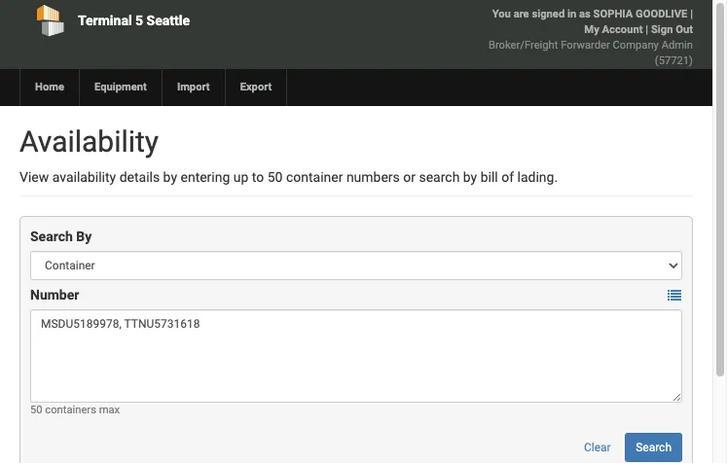 Task type: describe. For each thing, give the bounding box(es) containing it.
to
[[252, 170, 264, 185]]

goodlive
[[636, 8, 688, 20]]

1 by from the left
[[163, 170, 177, 185]]

view availability details by entering up to 50 container numbers or search by bill of lading.
[[19, 170, 558, 185]]

show list image
[[668, 290, 682, 303]]

Number text field
[[30, 310, 683, 403]]

clear
[[585, 441, 612, 455]]

entering
[[181, 170, 230, 185]]

(57721)
[[656, 55, 694, 67]]

1 horizontal spatial 50
[[268, 170, 283, 185]]

seattle
[[147, 13, 190, 28]]

by
[[76, 229, 92, 245]]

sign
[[652, 23, 674, 36]]

2 by from the left
[[464, 170, 478, 185]]

export
[[240, 81, 272, 94]]

terminal 5 seattle
[[78, 13, 190, 28]]

broker/freight
[[489, 39, 559, 52]]

home
[[35, 81, 64, 94]]

containers
[[45, 404, 96, 417]]

numbers
[[347, 170, 400, 185]]

bill
[[481, 170, 499, 185]]

sign out link
[[652, 23, 694, 36]]

equipment
[[95, 81, 147, 94]]

0 horizontal spatial |
[[646, 23, 649, 36]]

availability
[[19, 125, 159, 159]]

signed
[[532, 8, 565, 20]]

import link
[[162, 69, 225, 106]]

terminal 5 seattle link
[[19, 0, 283, 41]]

of
[[502, 170, 515, 185]]

search for search by
[[30, 229, 73, 245]]

5
[[136, 13, 143, 28]]

in
[[568, 8, 577, 20]]

equipment link
[[79, 69, 162, 106]]



Task type: locate. For each thing, give the bounding box(es) containing it.
0 horizontal spatial 50
[[30, 404, 42, 417]]

home link
[[19, 69, 79, 106]]

50 right to
[[268, 170, 283, 185]]

my account link
[[585, 23, 644, 36]]

details
[[119, 170, 160, 185]]

view
[[19, 170, 49, 185]]

clear button
[[574, 434, 622, 463]]

search inside button
[[636, 441, 672, 455]]

export link
[[225, 69, 287, 106]]

50 containers max
[[30, 404, 120, 417]]

terminal
[[78, 13, 132, 28]]

forwarder
[[561, 39, 611, 52]]

1 horizontal spatial by
[[464, 170, 478, 185]]

0 vertical spatial search
[[30, 229, 73, 245]]

company
[[613, 39, 660, 52]]

1 horizontal spatial |
[[691, 8, 694, 20]]

or
[[404, 170, 416, 185]]

sophia
[[594, 8, 634, 20]]

search
[[30, 229, 73, 245], [636, 441, 672, 455]]

search for search
[[636, 441, 672, 455]]

search right clear at the right bottom of page
[[636, 441, 672, 455]]

| up out
[[691, 8, 694, 20]]

| left sign on the right of the page
[[646, 23, 649, 36]]

my
[[585, 23, 600, 36]]

container
[[286, 170, 343, 185]]

number
[[30, 287, 79, 303]]

by left bill
[[464, 170, 478, 185]]

up
[[234, 170, 249, 185]]

out
[[676, 23, 694, 36]]

availability
[[52, 170, 116, 185]]

50 left containers
[[30, 404, 42, 417]]

1 vertical spatial 50
[[30, 404, 42, 417]]

lading.
[[518, 170, 558, 185]]

|
[[691, 8, 694, 20], [646, 23, 649, 36]]

0 horizontal spatial search
[[30, 229, 73, 245]]

search by
[[30, 229, 92, 245]]

search button
[[626, 434, 683, 463]]

search
[[419, 170, 460, 185]]

are
[[514, 8, 530, 20]]

1 horizontal spatial search
[[636, 441, 672, 455]]

0 vertical spatial |
[[691, 8, 694, 20]]

admin
[[662, 39, 694, 52]]

1 vertical spatial search
[[636, 441, 672, 455]]

0 horizontal spatial by
[[163, 170, 177, 185]]

you are signed in as sophia goodlive | my account | sign out broker/freight forwarder company admin (57721)
[[489, 8, 694, 67]]

0 vertical spatial 50
[[268, 170, 283, 185]]

max
[[99, 404, 120, 417]]

you
[[493, 8, 511, 20]]

by right details
[[163, 170, 177, 185]]

by
[[163, 170, 177, 185], [464, 170, 478, 185]]

search left by
[[30, 229, 73, 245]]

as
[[580, 8, 591, 20]]

import
[[177, 81, 210, 94]]

1 vertical spatial |
[[646, 23, 649, 36]]

account
[[603, 23, 644, 36]]

50
[[268, 170, 283, 185], [30, 404, 42, 417]]



Task type: vqa. For each thing, say whether or not it's contained in the screenshot.
right do
no



